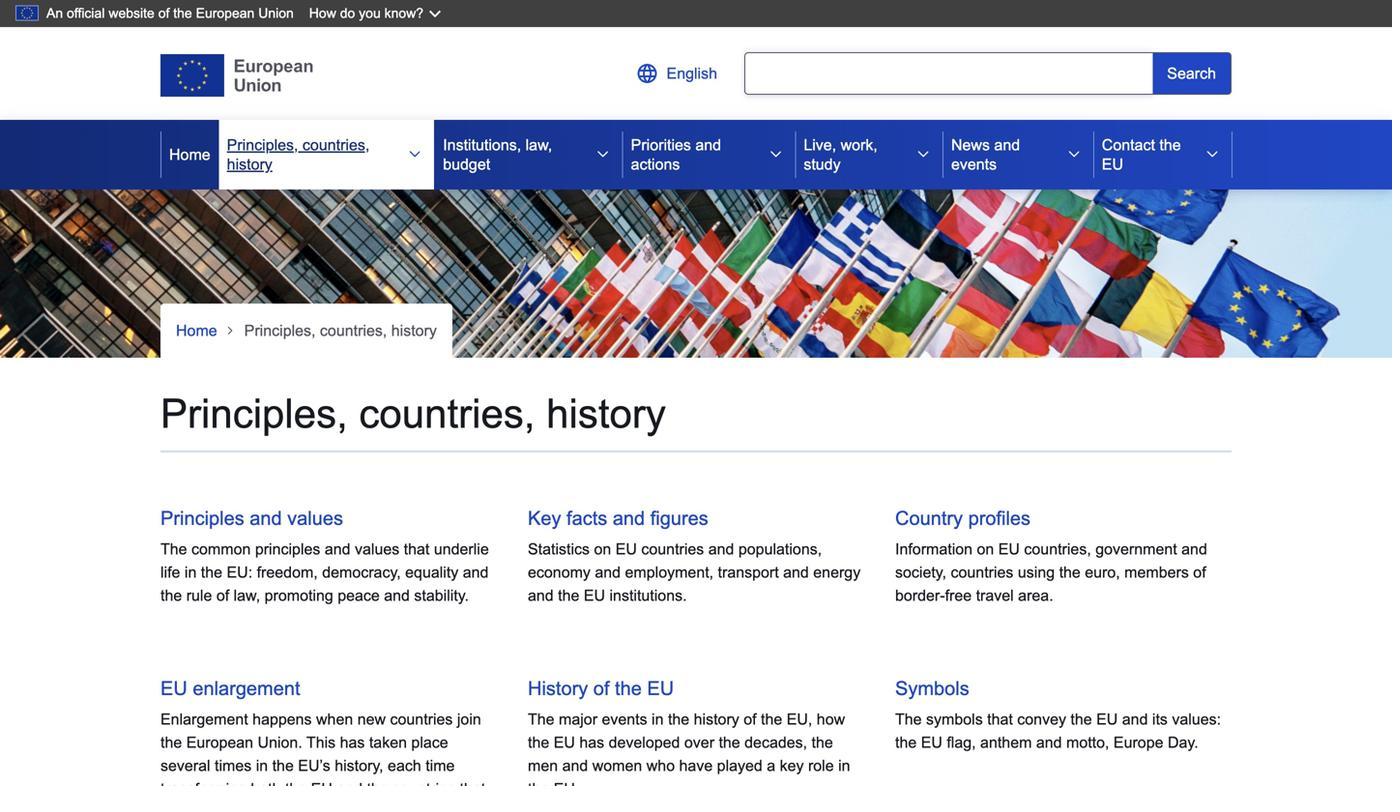 Task type: vqa. For each thing, say whether or not it's contained in the screenshot.
top site
no



Task type: locate. For each thing, give the bounding box(es) containing it.
0 vertical spatial principles,
[[227, 136, 298, 154]]

3 xs image from the left
[[916, 147, 931, 162]]

and up eu.
[[562, 757, 588, 775]]

the inside the symbols that convey the eu and its values: the eu flag, anthem and motto, europe day.
[[895, 711, 922, 728]]

0 vertical spatial home link
[[161, 120, 218, 190]]

key facts and figures
[[528, 508, 709, 529]]

a
[[767, 757, 776, 775]]

1 vertical spatial events
[[602, 711, 647, 728]]

stability.
[[414, 587, 469, 604]]

Search search field
[[745, 52, 1232, 95]]

that up anthem
[[987, 711, 1013, 728]]

the symbols that convey the eu and its values: the eu flag, anthem and motto, europe day.
[[895, 711, 1221, 751]]

history inside principles, countries, history
[[227, 156, 272, 173]]

symbols
[[895, 678, 970, 699]]

using
[[1018, 564, 1055, 581]]

underlie
[[434, 541, 489, 558]]

and up europe
[[1122, 711, 1148, 728]]

and up members
[[1182, 541, 1208, 558]]

of inside the major events in the history of the eu, how the eu has developed over the decades, the men and women who have played a key role in the eu.
[[744, 711, 757, 728]]

3 xs image from the left
[[1205, 147, 1220, 162]]

eu left the flag, on the bottom right
[[921, 734, 943, 751]]

2 xs image from the left
[[1066, 147, 1082, 162]]

of inside the common principles and values that underlie life in the eu: freedom, democracy, equality and the rule of law, promoting peace and stability.
[[216, 587, 229, 604]]

2 horizontal spatial xs image
[[1205, 147, 1220, 162]]

institutions, law, budget link
[[435, 120, 584, 190]]

xs image for and
[[768, 147, 784, 162]]

the common principles and values that underlie life in the eu: freedom, democracy, equality and the rule of law, promoting peace and stability.
[[161, 541, 489, 604]]

peace
[[338, 587, 380, 604]]

has down major at the left of the page
[[580, 734, 604, 751]]

eu inside enlargement happens when new countries join the european union. this has taken place several times in the eu's history, each time transforming both the eu and the countries t
[[311, 780, 332, 786]]

on down profiles on the bottom
[[977, 541, 994, 558]]

in up both
[[256, 757, 268, 775]]

0 horizontal spatial events
[[602, 711, 647, 728]]

and up democracy,
[[325, 541, 351, 558]]

the inside contact the eu
[[1160, 136, 1181, 154]]

1 vertical spatial home
[[176, 322, 217, 339]]

1 vertical spatial law,
[[234, 587, 260, 604]]

principles, down the european union flag image
[[227, 136, 298, 154]]

1 horizontal spatial on
[[977, 541, 994, 558]]

european left union
[[196, 6, 255, 21]]

energy
[[813, 564, 861, 581]]

0 vertical spatial law,
[[526, 136, 552, 154]]

2 has from the left
[[580, 734, 604, 751]]

countries up employment,
[[641, 541, 704, 558]]

1 xs image from the left
[[595, 147, 611, 162]]

euro,
[[1085, 564, 1120, 581]]

xs image
[[407, 147, 423, 162], [768, 147, 784, 162], [916, 147, 931, 162]]

free
[[945, 587, 972, 604]]

home link left 2xs icon
[[176, 319, 217, 342]]

law, down eu:
[[234, 587, 260, 604]]

1 horizontal spatial has
[[580, 734, 604, 751]]

actions
[[631, 156, 680, 173]]

and inside news and events
[[994, 136, 1020, 154]]

the right the contact
[[1160, 136, 1181, 154]]

society,
[[895, 564, 947, 581]]

rule
[[186, 587, 212, 604]]

principles
[[255, 541, 320, 558]]

in inside the common principles and values that underlie life in the eu: freedom, democracy, equality and the rule of law, promoting peace and stability.
[[185, 564, 197, 581]]

the up played
[[719, 734, 740, 751]]

both
[[251, 780, 281, 786]]

law, right institutions,
[[526, 136, 552, 154]]

transforming
[[161, 780, 246, 786]]

equality
[[405, 564, 459, 581]]

that inside the common principles and values that underlie life in the eu: freedom, democracy, equality and the rule of law, promoting peace and stability.
[[404, 541, 430, 558]]

home link down the european union flag image
[[161, 120, 218, 190]]

xs image left the contact
[[1066, 147, 1082, 162]]

and up institutions.
[[595, 564, 621, 581]]

None search field
[[745, 52, 1153, 95]]

place
[[411, 734, 448, 751]]

eu down profiles on the bottom
[[999, 541, 1020, 558]]

institutions.
[[610, 587, 687, 604]]

how
[[309, 6, 336, 21]]

1 horizontal spatial values
[[355, 541, 400, 558]]

0 horizontal spatial law,
[[234, 587, 260, 604]]

of inside information on eu countries, government and society, countries using the euro, members of border-free travel area.
[[1193, 564, 1206, 581]]

the up life
[[161, 541, 187, 558]]

2 horizontal spatial the
[[895, 711, 922, 728]]

home link
[[161, 120, 218, 190], [176, 319, 217, 342]]

and inside information on eu countries, government and society, countries using the euro, members of border-free travel area.
[[1182, 541, 1208, 558]]

in up 'developed' on the bottom of page
[[652, 711, 664, 728]]

enlargement
[[193, 678, 300, 699]]

xs image right contact the eu link
[[1205, 147, 1220, 162]]

of
[[158, 6, 170, 21], [1193, 564, 1206, 581], [216, 587, 229, 604], [593, 678, 610, 699], [744, 711, 757, 728]]

figures
[[650, 508, 709, 529]]

symbols link
[[895, 678, 970, 699]]

eu down key facts and figures
[[616, 541, 637, 558]]

the inside the major events in the history of the eu, how the eu has developed over the decades, the men and women who have played a key role in the eu.
[[528, 711, 555, 728]]

flag,
[[947, 734, 976, 751]]

that
[[404, 541, 430, 558], [987, 711, 1013, 728]]

populations,
[[739, 541, 822, 558]]

women
[[592, 757, 642, 775]]

0 vertical spatial european
[[196, 6, 255, 21]]

and down convey
[[1036, 734, 1062, 751]]

the
[[161, 541, 187, 558], [528, 711, 555, 728], [895, 711, 922, 728]]

2xs image
[[225, 325, 237, 336]]

motto,
[[1067, 734, 1110, 751]]

eu enlargement
[[161, 678, 300, 699]]

the left euro,
[[1059, 564, 1081, 581]]

xs image
[[595, 147, 611, 162], [1066, 147, 1082, 162], [1205, 147, 1220, 162]]

1 xs image from the left
[[407, 147, 423, 162]]

english
[[667, 65, 717, 82]]

events inside news and events
[[951, 156, 997, 173]]

2 horizontal spatial xs image
[[916, 147, 931, 162]]

0 horizontal spatial the
[[161, 541, 187, 558]]

on inside statistics on eu countries and populations, economy and employment, transport and energy and the eu institutions.
[[594, 541, 611, 558]]

1 horizontal spatial the
[[528, 711, 555, 728]]

that inside the symbols that convey the eu and its values: the eu flag, anthem and motto, europe day.
[[987, 711, 1013, 728]]

the down economy
[[558, 587, 580, 604]]

home down the european union flag image
[[169, 146, 210, 163]]

1 horizontal spatial events
[[951, 156, 997, 173]]

has inside enlargement happens when new countries join the european union. this has taken place several times in the eu's history, each time transforming both the eu and the countries t
[[340, 734, 365, 751]]

0 vertical spatial that
[[404, 541, 430, 558]]

principles, inside principles, countries, history
[[227, 136, 298, 154]]

eu up enlargement
[[161, 678, 187, 699]]

study
[[804, 156, 841, 173]]

countries up place
[[390, 711, 453, 728]]

events for major
[[602, 711, 647, 728]]

1 horizontal spatial that
[[987, 711, 1013, 728]]

in right role
[[838, 757, 850, 775]]

xs image left news in the right of the page
[[916, 147, 931, 162]]

of right members
[[1193, 564, 1206, 581]]

xs image left budget
[[407, 147, 423, 162]]

do
[[340, 6, 355, 21]]

work,
[[841, 136, 878, 154]]

european inside enlargement happens when new countries join the european union. this has taken place several times in the eu's history, each time transforming both the eu and the countries t
[[186, 734, 253, 751]]

1 on from the left
[[594, 541, 611, 558]]

democracy,
[[322, 564, 401, 581]]

events
[[951, 156, 997, 173], [602, 711, 647, 728]]

on down key facts and figures
[[594, 541, 611, 558]]

and down economy
[[528, 587, 554, 604]]

events for and
[[951, 156, 997, 173]]

principles, countries, history link
[[219, 120, 396, 190]]

0 horizontal spatial values
[[287, 508, 343, 529]]

the down eu's
[[285, 780, 307, 786]]

european
[[196, 6, 255, 21], [186, 734, 253, 751]]

0 horizontal spatial xs image
[[595, 147, 611, 162]]

events down news in the right of the page
[[951, 156, 997, 173]]

xs image for law,
[[595, 147, 611, 162]]

european up times
[[186, 734, 253, 751]]

0 horizontal spatial has
[[340, 734, 365, 751]]

values up principles
[[287, 508, 343, 529]]

1 horizontal spatial xs image
[[768, 147, 784, 162]]

key
[[528, 508, 561, 529]]

who
[[647, 757, 675, 775]]

of right rule
[[216, 587, 229, 604]]

on inside information on eu countries, government and society, countries using the euro, members of border-free travel area.
[[977, 541, 994, 558]]

0 vertical spatial principles, countries, history
[[227, 136, 370, 173]]

time
[[426, 757, 455, 775]]

the down history
[[528, 711, 555, 728]]

xs image left actions
[[595, 147, 611, 162]]

events inside the major events in the history of the eu, how the eu has developed over the decades, the men and women who have played a key role in the eu.
[[602, 711, 647, 728]]

institutions, law, budget
[[443, 136, 552, 173]]

1 horizontal spatial law,
[[526, 136, 552, 154]]

eu down major at the left of the page
[[554, 734, 575, 751]]

freedom,
[[257, 564, 318, 581]]

eu enlargement link
[[161, 678, 300, 699]]

1 has from the left
[[340, 734, 365, 751]]

country profiles link
[[895, 508, 1031, 529]]

that up the equality
[[404, 541, 430, 558]]

xs image for the
[[1205, 147, 1220, 162]]

xs image for and
[[1066, 147, 1082, 162]]

the down symbols link
[[895, 711, 922, 728]]

eu down the contact
[[1102, 156, 1124, 173]]

eu down economy
[[584, 587, 605, 604]]

times
[[215, 757, 252, 775]]

priorities
[[631, 136, 691, 154]]

in inside enlargement happens when new countries join the european union. this has taken place several times in the eu's history, each time transforming both the eu and the countries t
[[256, 757, 268, 775]]

information on eu countries, government and society, countries using the euro, members of border-free travel area.
[[895, 541, 1208, 604]]

over
[[684, 734, 715, 751]]

0 horizontal spatial on
[[594, 541, 611, 558]]

0 horizontal spatial xs image
[[407, 147, 423, 162]]

and
[[696, 136, 721, 154], [994, 136, 1020, 154], [250, 508, 282, 529], [613, 508, 645, 529], [325, 541, 351, 558], [709, 541, 734, 558], [1182, 541, 1208, 558], [463, 564, 489, 581], [595, 564, 621, 581], [783, 564, 809, 581], [384, 587, 410, 604], [528, 587, 554, 604], [1122, 711, 1148, 728], [1036, 734, 1062, 751], [562, 757, 588, 775], [337, 780, 363, 786]]

1 horizontal spatial xs image
[[1066, 147, 1082, 162]]

countries, inside principles, countries, history
[[303, 136, 370, 154]]

travel
[[976, 587, 1014, 604]]

countries up travel
[[951, 564, 1014, 581]]

country profiles
[[895, 508, 1031, 529]]

home left 2xs icon
[[176, 322, 217, 339]]

has up history,
[[340, 734, 365, 751]]

enlargement
[[161, 711, 248, 728]]

and up principles
[[250, 508, 282, 529]]

xs image left the live,
[[768, 147, 784, 162]]

principles,
[[227, 136, 298, 154], [244, 322, 316, 339], [161, 391, 348, 437]]

the inside the common principles and values that underlie life in the eu: freedom, democracy, equality and the rule of law, promoting peace and stability.
[[161, 541, 187, 558]]

and right news in the right of the page
[[994, 136, 1020, 154]]

2 on from the left
[[977, 541, 994, 558]]

played
[[717, 757, 763, 775]]

history,
[[335, 757, 383, 775]]

law, inside the common principles and values that underlie life in the eu: freedom, democracy, equality and the rule of law, promoting peace and stability.
[[234, 587, 260, 604]]

0 vertical spatial events
[[951, 156, 997, 173]]

1 vertical spatial that
[[987, 711, 1013, 728]]

government
[[1096, 541, 1177, 558]]

of up decades,
[[744, 711, 757, 728]]

principles, down 2xs icon
[[161, 391, 348, 437]]

0 horizontal spatial that
[[404, 541, 430, 558]]

the inside statistics on eu countries and populations, economy and employment, transport and energy and the eu institutions.
[[558, 587, 580, 604]]

an
[[46, 6, 63, 21]]

european union flag image
[[161, 54, 313, 97]]

s image
[[636, 62, 659, 85]]

the
[[173, 6, 192, 21], [1160, 136, 1181, 154], [201, 564, 222, 581], [1059, 564, 1081, 581], [161, 587, 182, 604], [558, 587, 580, 604], [615, 678, 642, 699], [668, 711, 690, 728], [761, 711, 782, 728], [1071, 711, 1092, 728], [161, 734, 182, 751], [528, 734, 549, 751], [719, 734, 740, 751], [812, 734, 833, 751], [895, 734, 917, 751], [272, 757, 294, 775], [285, 780, 307, 786], [367, 780, 388, 786], [528, 780, 549, 786]]

when
[[316, 711, 353, 728]]

priorities and actions
[[631, 136, 721, 173]]

day.
[[1168, 734, 1199, 751]]

eu down eu's
[[311, 780, 332, 786]]

events up 'developed' on the bottom of page
[[602, 711, 647, 728]]

1 vertical spatial values
[[355, 541, 400, 558]]

eu.
[[554, 780, 580, 786]]

values up democracy,
[[355, 541, 400, 558]]

1 vertical spatial european
[[186, 734, 253, 751]]

principles, right 2xs icon
[[244, 322, 316, 339]]

the for history
[[528, 711, 555, 728]]

countries inside information on eu countries, government and society, countries using the euro, members of border-free travel area.
[[951, 564, 1014, 581]]

law, inside institutions, law, budget
[[526, 136, 552, 154]]

has
[[340, 734, 365, 751], [580, 734, 604, 751]]

and right priorities
[[696, 136, 721, 154]]

search button
[[1153, 52, 1232, 95]]

and down underlie
[[463, 564, 489, 581]]

in right life
[[185, 564, 197, 581]]

2 xs image from the left
[[768, 147, 784, 162]]

on for facts
[[594, 541, 611, 558]]

live, work, study
[[804, 136, 878, 173]]

history inside the major events in the history of the eu, how the eu has developed over the decades, the men and women who have played a key role in the eu.
[[694, 711, 739, 728]]

and down populations,
[[783, 564, 809, 581]]

and down history,
[[337, 780, 363, 786]]

the up role
[[812, 734, 833, 751]]



Task type: describe. For each thing, give the bounding box(es) containing it.
join
[[457, 711, 481, 728]]

enlargement happens when new countries join the european union. this has taken place several times in the eu's history, each time transforming both the eu and the countries t
[[161, 711, 486, 786]]

country
[[895, 508, 963, 529]]

search
[[1167, 65, 1216, 82]]

taken
[[369, 734, 407, 751]]

the down union.
[[272, 757, 294, 775]]

values:
[[1172, 711, 1221, 728]]

eu up motto,
[[1097, 711, 1118, 728]]

on for profiles
[[977, 541, 994, 558]]

union.
[[258, 734, 302, 751]]

budget
[[443, 156, 490, 173]]

and inside the major events in the history of the eu, how the eu has developed over the decades, the men and women who have played a key role in the eu.
[[562, 757, 588, 775]]

symbols
[[926, 711, 983, 728]]

several
[[161, 757, 210, 775]]

news and events link
[[944, 120, 1055, 190]]

and up "transport"
[[709, 541, 734, 558]]

news
[[951, 136, 990, 154]]

0 vertical spatial values
[[287, 508, 343, 529]]

the left the flag, on the bottom right
[[895, 734, 917, 751]]

and inside enlargement happens when new countries join the european union. this has taken place several times in the eu's history, each time transforming both the eu and the countries t
[[337, 780, 363, 786]]

statistics
[[528, 541, 590, 558]]

live, work, study link
[[796, 120, 904, 190]]

how do you know? button
[[300, 0, 455, 27]]

news and events
[[951, 136, 1020, 173]]

employment,
[[625, 564, 714, 581]]

statistics on eu countries and populations, economy and employment, transport and energy and the eu institutions.
[[528, 541, 861, 604]]

the for principles
[[161, 541, 187, 558]]

its
[[1152, 711, 1168, 728]]

countries inside statistics on eu countries and populations, economy and employment, transport and energy and the eu institutions.
[[641, 541, 704, 558]]

and right peace
[[384, 587, 410, 604]]

contact the eu
[[1102, 136, 1181, 173]]

principles and values
[[161, 508, 343, 529]]

and inside priorities and actions
[[696, 136, 721, 154]]

the down life
[[161, 587, 182, 604]]

men
[[528, 757, 558, 775]]

the major events in the history of the eu, how the eu has developed over the decades, the men and women who have played a key role in the eu.
[[528, 711, 850, 786]]

countries, inside information on eu countries, government and society, countries using the euro, members of border-free travel area.
[[1024, 541, 1091, 558]]

life
[[161, 564, 180, 581]]

official
[[67, 6, 105, 21]]

the up over at the bottom
[[668, 711, 690, 728]]

2 vertical spatial principles,
[[161, 391, 348, 437]]

the up decades,
[[761, 711, 782, 728]]

convey
[[1017, 711, 1066, 728]]

xs image for countries,
[[407, 147, 423, 162]]

2 vertical spatial principles, countries, history
[[161, 391, 666, 437]]

developed
[[609, 734, 680, 751]]

an official website of the european union
[[46, 6, 294, 21]]

major
[[559, 711, 598, 728]]

1 vertical spatial home link
[[176, 319, 217, 342]]

the down the men
[[528, 780, 549, 786]]

history of the eu link
[[528, 678, 674, 699]]

history of the eu
[[528, 678, 674, 699]]

history
[[528, 678, 588, 699]]

eu,
[[787, 711, 813, 728]]

of right website
[[158, 6, 170, 21]]

eu inside contact the eu
[[1102, 156, 1124, 173]]

the up the men
[[528, 734, 549, 751]]

facts
[[567, 508, 607, 529]]

the down history,
[[367, 780, 388, 786]]

border-
[[895, 587, 945, 604]]

eu inside the major events in the history of the eu, how the eu has developed over the decades, the men and women who have played a key role in the eu.
[[554, 734, 575, 751]]

economy
[[528, 564, 591, 581]]

of up major at the left of the page
[[593, 678, 610, 699]]

have
[[679, 757, 713, 775]]

happens
[[253, 711, 312, 728]]

the inside information on eu countries, government and society, countries using the euro, members of border-free travel area.
[[1059, 564, 1081, 581]]

role
[[808, 757, 834, 775]]

how
[[817, 711, 845, 728]]

eu:
[[227, 564, 253, 581]]

how do you know?
[[309, 6, 424, 21]]

common
[[191, 541, 251, 558]]

the up 'developed' on the bottom of page
[[615, 678, 642, 699]]

members
[[1125, 564, 1189, 581]]

english button
[[620, 50, 733, 97]]

live,
[[804, 136, 837, 154]]

0 vertical spatial home
[[169, 146, 210, 163]]

principles
[[161, 508, 244, 529]]

eu inside information on eu countries, government and society, countries using the euro, members of border-free travel area.
[[999, 541, 1020, 558]]

has inside the major events in the history of the eu, how the eu has developed over the decades, the men and women who have played a key role in the eu.
[[580, 734, 604, 751]]

values inside the common principles and values that underlie life in the eu: freedom, democracy, equality and the rule of law, promoting peace and stability.
[[355, 541, 400, 558]]

transport
[[718, 564, 779, 581]]

each
[[388, 757, 421, 775]]

decades,
[[745, 734, 807, 751]]

the right website
[[173, 6, 192, 21]]

know?
[[384, 6, 424, 21]]

the down common
[[201, 564, 222, 581]]

1 vertical spatial principles,
[[244, 322, 316, 339]]

europe
[[1114, 734, 1164, 751]]

xs image for work,
[[916, 147, 931, 162]]

priorities and actions link
[[623, 120, 756, 190]]

and right 'facts'
[[613, 508, 645, 529]]

promoting
[[265, 587, 333, 604]]

website
[[109, 6, 155, 21]]

principles and values link
[[161, 508, 343, 529]]

the up motto,
[[1071, 711, 1092, 728]]

countries down 'time'
[[393, 780, 455, 786]]

eu up 'developed' on the bottom of page
[[647, 678, 674, 699]]

1 vertical spatial principles, countries, history
[[244, 322, 437, 339]]

the up 'several'
[[161, 734, 182, 751]]



